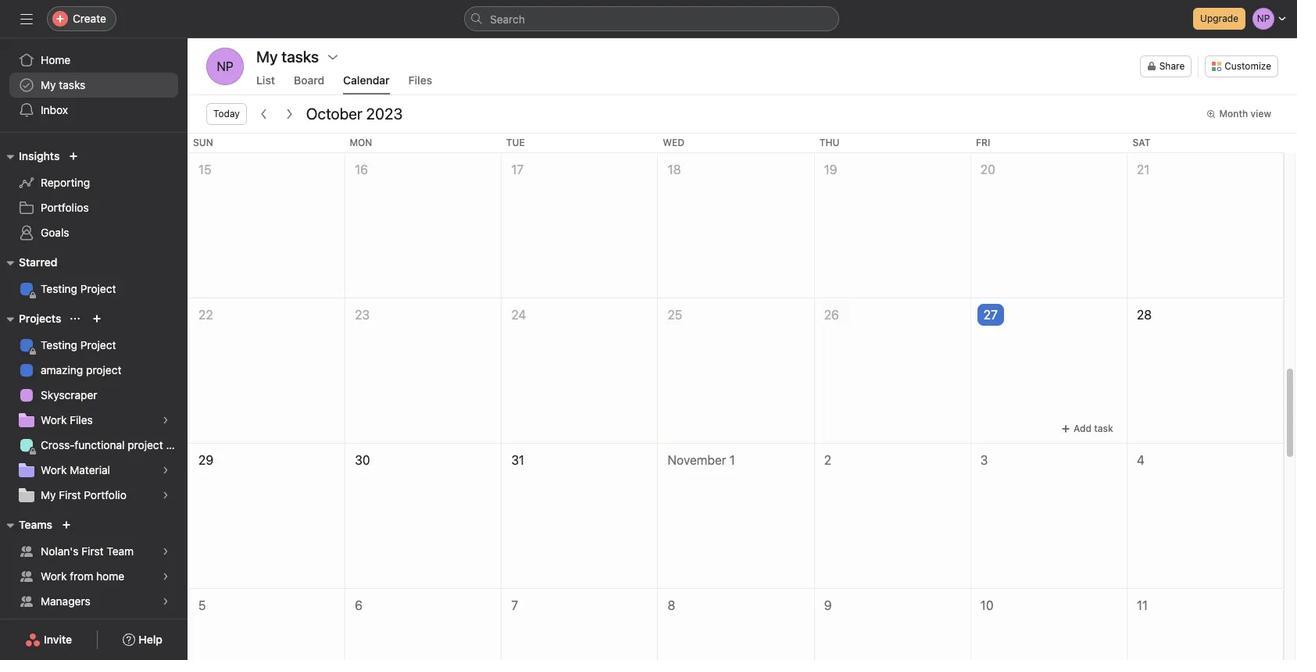 Task type: describe. For each thing, give the bounding box(es) containing it.
sun
[[193, 137, 213, 149]]

november 1
[[668, 454, 736, 468]]

insights element
[[0, 142, 188, 249]]

portfolio
[[84, 489, 127, 502]]

see details, nolan's first team image
[[161, 547, 170, 557]]

20
[[981, 163, 996, 177]]

testing for first testing project link from the bottom
[[41, 339, 77, 352]]

29
[[199, 454, 214, 468]]

nolan's first team
[[41, 545, 134, 558]]

customize button
[[1206, 56, 1279, 77]]

nolan's first team link
[[9, 540, 178, 565]]

2023
[[366, 105, 403, 123]]

my for my tasks
[[41, 78, 56, 91]]

create
[[73, 12, 106, 25]]

october 2023
[[306, 105, 403, 123]]

26
[[825, 308, 840, 322]]

17
[[512, 163, 524, 177]]

portfolios
[[41, 201, 89, 214]]

add task button
[[1055, 418, 1121, 440]]

see details, my first portfolio image
[[161, 491, 170, 500]]

home link
[[9, 48, 178, 73]]

month view button
[[1201, 103, 1279, 125]]

teams element
[[0, 511, 188, 640]]

projects
[[19, 312, 61, 325]]

2 testing project link from the top
[[9, 333, 178, 358]]

23
[[355, 308, 370, 322]]

help
[[139, 633, 163, 647]]

30
[[355, 454, 370, 468]]

27
[[984, 308, 998, 322]]

tue
[[507, 137, 525, 149]]

board
[[294, 73, 325, 87]]

plan
[[166, 439, 188, 452]]

work from home
[[41, 570, 124, 583]]

my tasks
[[256, 48, 319, 66]]

testing project for first testing project link from the bottom
[[41, 339, 116, 352]]

1
[[730, 454, 736, 468]]

19
[[825, 163, 838, 177]]

amazing project link
[[9, 358, 178, 383]]

5
[[199, 599, 206, 613]]

6
[[355, 599, 363, 613]]

month view
[[1220, 108, 1272, 120]]

show options, current sort, top image
[[71, 314, 80, 324]]

see details, managers image
[[161, 597, 170, 607]]

reporting link
[[9, 170, 178, 195]]

testing project for testing project link in the starred element
[[41, 282, 116, 296]]

goals
[[41, 226, 69, 239]]

skyscraper
[[41, 389, 97, 402]]

31
[[512, 454, 525, 468]]

work files link
[[9, 408, 178, 433]]

2
[[825, 454, 832, 468]]

cross-functional project plan link
[[9, 433, 188, 458]]

22
[[199, 308, 213, 322]]

insights
[[19, 149, 60, 163]]

Search tasks, projects, and more text field
[[464, 6, 840, 31]]

16
[[355, 163, 368, 177]]

files link
[[409, 73, 433, 95]]

month
[[1220, 108, 1249, 120]]

work for work material
[[41, 464, 67, 477]]

see details, work files image
[[161, 416, 170, 425]]

board link
[[294, 73, 325, 95]]

files inside projects element
[[70, 414, 93, 427]]

managers link
[[9, 590, 178, 615]]

testing for testing project link in the starred element
[[41, 282, 77, 296]]

upgrade button
[[1194, 8, 1246, 30]]

25
[[668, 308, 683, 322]]

work files
[[41, 414, 93, 427]]

7
[[512, 599, 518, 613]]

portfolios link
[[9, 195, 178, 220]]

material
[[70, 464, 110, 477]]

team
[[107, 545, 134, 558]]

see details, work from home image
[[161, 572, 170, 582]]

home
[[41, 53, 71, 66]]

global element
[[0, 38, 188, 132]]

fri
[[977, 137, 991, 149]]

mon
[[350, 137, 372, 149]]

sat
[[1133, 137, 1151, 149]]

2 project from the top
[[80, 339, 116, 352]]

project inside cross-functional project plan link
[[128, 439, 163, 452]]

teams
[[19, 518, 52, 532]]

cross-
[[41, 439, 75, 452]]

see details, work material image
[[161, 466, 170, 475]]



Task type: locate. For each thing, give the bounding box(es) containing it.
0 vertical spatial work
[[41, 414, 67, 427]]

create button
[[47, 6, 116, 31]]

28
[[1138, 308, 1153, 322]]

share
[[1160, 60, 1186, 72]]

from
[[70, 570, 93, 583]]

my left tasks
[[41, 78, 56, 91]]

testing project link down new project or portfolio icon
[[9, 333, 178, 358]]

work for work files
[[41, 414, 67, 427]]

work down cross-
[[41, 464, 67, 477]]

1 vertical spatial testing project
[[41, 339, 116, 352]]

share button
[[1141, 56, 1193, 77]]

projects element
[[0, 305, 188, 511]]

upgrade
[[1201, 13, 1239, 24]]

testing up amazing
[[41, 339, 77, 352]]

work for work from home
[[41, 570, 67, 583]]

2 testing from the top
[[41, 339, 77, 352]]

previous month image
[[258, 108, 270, 120]]

goals link
[[9, 220, 178, 246]]

task
[[1095, 423, 1114, 435]]

my
[[41, 78, 56, 91], [41, 489, 56, 502]]

1 horizontal spatial project
[[128, 439, 163, 452]]

hide sidebar image
[[20, 13, 33, 25]]

nolan's
[[41, 545, 79, 558]]

0 vertical spatial testing project link
[[9, 277, 178, 302]]

work from home link
[[9, 565, 178, 590]]

testing project up show options, current sort, top icon
[[41, 282, 116, 296]]

work material link
[[9, 458, 178, 483]]

list link
[[256, 73, 275, 95]]

testing project up amazing project
[[41, 339, 116, 352]]

add
[[1074, 423, 1092, 435]]

my for my first portfolio
[[41, 489, 56, 502]]

files right calendar
[[409, 73, 433, 87]]

0 vertical spatial testing project
[[41, 282, 116, 296]]

my up teams
[[41, 489, 56, 502]]

my inside projects element
[[41, 489, 56, 502]]

inbox link
[[9, 98, 178, 123]]

thu
[[820, 137, 840, 149]]

0 vertical spatial my
[[41, 78, 56, 91]]

1 vertical spatial my
[[41, 489, 56, 502]]

browse teams image
[[62, 521, 71, 530]]

testing project
[[41, 282, 116, 296], [41, 339, 116, 352]]

first down work material
[[59, 489, 81, 502]]

0 horizontal spatial first
[[59, 489, 81, 502]]

my tasks
[[41, 78, 86, 91]]

np button
[[206, 48, 244, 85]]

files
[[409, 73, 433, 87], [70, 414, 93, 427]]

9
[[825, 599, 832, 613]]

work
[[41, 414, 67, 427], [41, 464, 67, 477], [41, 570, 67, 583]]

november
[[668, 454, 727, 468]]

reporting
[[41, 176, 90, 189]]

functional
[[75, 439, 125, 452]]

my first portfolio link
[[9, 483, 178, 508]]

np
[[217, 59, 234, 73]]

21
[[1138, 163, 1150, 177]]

work inside teams element
[[41, 570, 67, 583]]

today
[[213, 108, 240, 120]]

projects button
[[0, 310, 61, 328]]

1 vertical spatial work
[[41, 464, 67, 477]]

add task
[[1074, 423, 1114, 435]]

0 vertical spatial project
[[80, 282, 116, 296]]

amazing
[[41, 364, 83, 377]]

1 vertical spatial project
[[128, 439, 163, 452]]

today button
[[206, 103, 247, 125]]

insights button
[[0, 147, 60, 166]]

project
[[86, 364, 122, 377], [128, 439, 163, 452]]

0 vertical spatial testing
[[41, 282, 77, 296]]

show options image
[[327, 51, 339, 63]]

0 vertical spatial first
[[59, 489, 81, 502]]

project up skyscraper link
[[86, 364, 122, 377]]

1 work from the top
[[41, 414, 67, 427]]

first for nolan's
[[82, 545, 104, 558]]

2 my from the top
[[41, 489, 56, 502]]

invite
[[44, 633, 72, 647]]

skyscraper link
[[9, 383, 178, 408]]

15
[[199, 163, 212, 177]]

0 vertical spatial project
[[86, 364, 122, 377]]

calendar
[[343, 73, 390, 87]]

3
[[981, 454, 989, 468]]

11
[[1138, 599, 1149, 613]]

october
[[306, 105, 363, 123]]

project up new project or portfolio icon
[[80, 282, 116, 296]]

starred
[[19, 256, 57, 269]]

1 testing project link from the top
[[9, 277, 178, 302]]

testing project link inside starred element
[[9, 277, 178, 302]]

1 testing project from the top
[[41, 282, 116, 296]]

first
[[59, 489, 81, 502], [82, 545, 104, 558]]

starred element
[[0, 249, 188, 305]]

first inside projects element
[[59, 489, 81, 502]]

my tasks link
[[9, 73, 178, 98]]

my first portfolio
[[41, 489, 127, 502]]

1 vertical spatial first
[[82, 545, 104, 558]]

project inside "amazing project" link
[[86, 364, 122, 377]]

testing inside starred element
[[41, 282, 77, 296]]

first inside teams element
[[82, 545, 104, 558]]

1 testing from the top
[[41, 282, 77, 296]]

work material
[[41, 464, 110, 477]]

testing project inside starred element
[[41, 282, 116, 296]]

files down skyscraper link
[[70, 414, 93, 427]]

1 my from the top
[[41, 78, 56, 91]]

view
[[1252, 108, 1272, 120]]

teams button
[[0, 516, 52, 535]]

project
[[80, 282, 116, 296], [80, 339, 116, 352]]

4
[[1138, 454, 1145, 468]]

first for my
[[59, 489, 81, 502]]

2 vertical spatial work
[[41, 570, 67, 583]]

1 vertical spatial project
[[80, 339, 116, 352]]

24
[[512, 308, 527, 322]]

help button
[[113, 626, 173, 654]]

1 vertical spatial testing
[[41, 339, 77, 352]]

work down nolan's
[[41, 570, 67, 583]]

1 horizontal spatial first
[[82, 545, 104, 558]]

testing
[[41, 282, 77, 296], [41, 339, 77, 352]]

0 vertical spatial files
[[409, 73, 433, 87]]

1 vertical spatial files
[[70, 414, 93, 427]]

1 vertical spatial testing project link
[[9, 333, 178, 358]]

project up "amazing project" link
[[80, 339, 116, 352]]

1 project from the top
[[80, 282, 116, 296]]

2 work from the top
[[41, 464, 67, 477]]

work up cross-
[[41, 414, 67, 427]]

10
[[981, 599, 994, 613]]

8
[[668, 599, 676, 613]]

testing down starred
[[41, 282, 77, 296]]

tasks
[[59, 78, 86, 91]]

home
[[96, 570, 124, 583]]

1 horizontal spatial files
[[409, 73, 433, 87]]

inbox
[[41, 103, 68, 117]]

3 work from the top
[[41, 570, 67, 583]]

cross-functional project plan
[[41, 439, 188, 452]]

0 horizontal spatial files
[[70, 414, 93, 427]]

wed
[[663, 137, 685, 149]]

2 testing project from the top
[[41, 339, 116, 352]]

new project or portfolio image
[[93, 314, 102, 324]]

first up work from home link
[[82, 545, 104, 558]]

project left plan at the left bottom
[[128, 439, 163, 452]]

18
[[668, 163, 681, 177]]

testing inside projects element
[[41, 339, 77, 352]]

invite button
[[15, 626, 82, 654]]

0 horizontal spatial project
[[86, 364, 122, 377]]

next month image
[[283, 108, 295, 120]]

my inside global element
[[41, 78, 56, 91]]

new image
[[69, 152, 78, 161]]

managers
[[41, 595, 90, 608]]

testing project inside projects element
[[41, 339, 116, 352]]

testing project link up new project or portfolio icon
[[9, 277, 178, 302]]

project inside starred element
[[80, 282, 116, 296]]

starred button
[[0, 253, 57, 272]]



Task type: vqa. For each thing, say whether or not it's contained in the screenshot.
the my tasks "link"
yes



